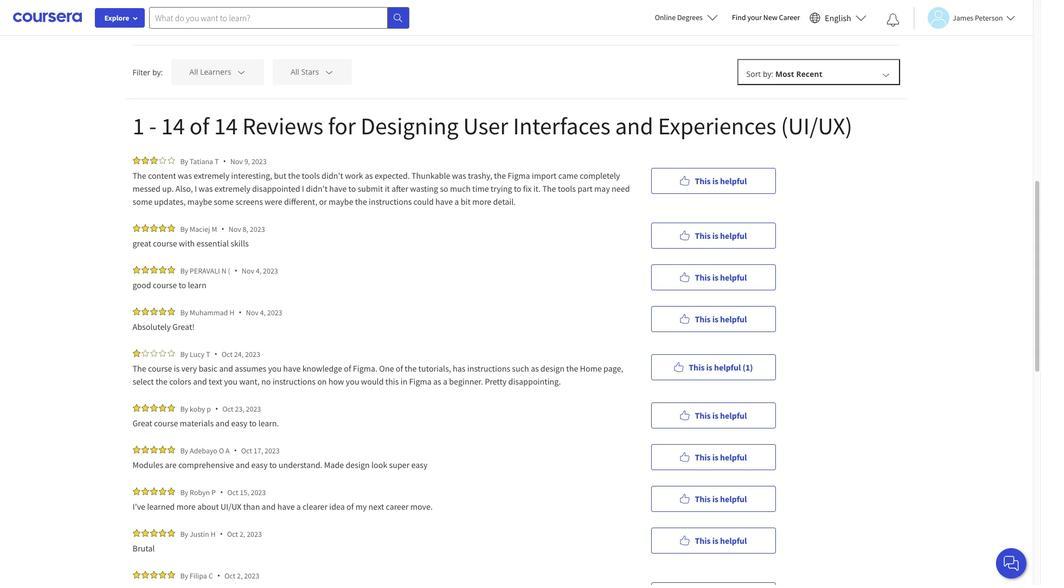Task type: locate. For each thing, give the bounding box(es) containing it.
instructions inside the content was extremely interesting, but the tools didn't work as expected. thunkable was trashy, the figma import came completely messed up. also, i was extremely disappointed i didn't have to submit it after wasting so much time trying to fix it. the tools part may need some updates, maybe some screens were different, or maybe the instructions could have a bit more detail.
[[369, 196, 412, 207]]

• for the course is very basic and assumes you have knowledge of figma. one of the tutorials, has instructions such as design the home page, select the colors and text you want, no instructions on how you would this in figma as a beginner. pretty disappointing.
[[215, 349, 217, 360]]

2 some from the left
[[214, 196, 234, 207]]

0 horizontal spatial more
[[177, 502, 196, 513]]

has
[[453, 363, 466, 374]]

7 by from the top
[[180, 446, 188, 456]]

didn't left work
[[322, 170, 343, 181]]

very
[[181, 363, 197, 374]]

0 horizontal spatial all
[[189, 67, 198, 77]]

extremely up screens
[[215, 183, 250, 194]]

8 this is helpful button from the top
[[651, 528, 776, 554]]

2 i from the left
[[302, 183, 304, 194]]

0 vertical spatial figma
[[508, 170, 530, 181]]

by muhammad h • nov 4, 2023
[[180, 308, 282, 318]]

1 this is helpful from the top
[[695, 175, 747, 186]]

knowledge
[[302, 363, 342, 374]]

the up trying
[[494, 170, 506, 181]]

by for to
[[180, 266, 188, 276]]

than
[[243, 502, 260, 513]]

learn.
[[258, 418, 279, 429]]

1 - 14 of 14 reviews for designing user interfaces and experiences (ui/ux)
[[133, 111, 853, 141]]

3 this is helpful from the top
[[695, 272, 747, 283]]

0 vertical spatial design
[[541, 363, 565, 374]]

is for i've learned more about ui/ux than and have a clearer idea of my next career move.
[[713, 494, 719, 505]]

1 horizontal spatial more
[[472, 196, 492, 207]]

2 vertical spatial a
[[297, 502, 301, 513]]

james peterson button
[[914, 7, 1015, 28]]

by inside by lucy t • oct 24, 2023
[[180, 350, 188, 359]]

0 vertical spatial extremely
[[194, 170, 230, 181]]

so
[[440, 183, 448, 194]]

2023 for great course with essential skills
[[250, 224, 265, 234]]

this for the course is very basic and assumes you have knowledge of figma. one of the tutorials, has instructions such as design the home page, select the colors and text you want, no instructions on how you would this in figma as a beginner. pretty disappointing.
[[689, 362, 705, 373]]

move.
[[410, 502, 433, 513]]

t right tatiana
[[215, 156, 219, 166]]

h for brutal
[[211, 530, 216, 539]]

oct right c
[[225, 571, 236, 581]]

tools up the different,
[[302, 170, 320, 181]]

2, for by filipa c • oct 2, 2023
[[237, 571, 243, 581]]

the right it.
[[543, 183, 556, 194]]

all learners
[[189, 67, 231, 77]]

by inside by peravali n ( • nov 4, 2023
[[180, 266, 188, 276]]

oct inside by adebayo o a • oct 17, 2023
[[241, 446, 252, 456]]

1 horizontal spatial t
[[215, 156, 219, 166]]

chevron down image inside all stars button
[[324, 67, 334, 77]]

by up with
[[180, 224, 188, 234]]

justin
[[190, 530, 209, 539]]

by inside the by tatiana t • nov 9, 2023
[[180, 156, 188, 166]]

this is helpful button for brutal
[[651, 528, 776, 554]]

course up select
[[148, 363, 172, 374]]

no
[[261, 376, 271, 387]]

course for great
[[153, 238, 177, 249]]

• for i've learned more about ui/ux than and have a clearer idea of my next career move.
[[220, 488, 223, 498]]

1 all from the left
[[189, 67, 198, 77]]

this is helpful for great course materials and easy to learn.
[[695, 410, 747, 421]]

to left understand.
[[269, 460, 277, 471]]

What do you want to learn? text field
[[149, 7, 388, 28]]

tools down 'came'
[[558, 183, 576, 194]]

0 vertical spatial more
[[472, 196, 492, 207]]

i've learned more about ui/ux than and have a clearer idea of my next career move.
[[133, 502, 433, 513]]

great
[[133, 418, 152, 429]]

4, inside "by muhammad h • nov 4, 2023"
[[260, 308, 266, 318]]

4,
[[256, 266, 262, 276], [260, 308, 266, 318]]

4, right (
[[256, 266, 262, 276]]

by left tatiana
[[180, 156, 188, 166]]

oct for great course materials and easy to learn.
[[222, 404, 234, 414]]

h right "justin"
[[211, 530, 216, 539]]

the course is very basic and assumes you have knowledge of figma. one of the tutorials, has instructions such as design the home page, select the colors and text you want, no instructions on how you would this in figma as a beginner. pretty disappointing.
[[133, 363, 625, 387]]

the for design
[[133, 363, 146, 374]]

t for very
[[206, 350, 210, 359]]

0 horizontal spatial some
[[133, 196, 152, 207]]

import
[[532, 170, 557, 181]]

to down work
[[349, 183, 356, 194]]

oct inside by justin h • oct 2, 2023
[[227, 530, 238, 539]]

0 horizontal spatial easy
[[231, 418, 247, 429]]

this for modules are comprehensive and easy to understand. made design look super easy
[[695, 452, 711, 463]]

career
[[386, 502, 409, 513]]

pretty
[[485, 376, 507, 387]]

colors
[[169, 376, 191, 387]]

h inside "by muhammad h • nov 4, 2023"
[[230, 308, 234, 318]]

was right also,
[[199, 183, 213, 194]]

extremely
[[194, 170, 230, 181], [215, 183, 250, 194]]

2, inside by justin h • oct 2, 2023
[[240, 530, 245, 539]]

oct inside by filipa c • oct 2, 2023
[[225, 571, 236, 581]]

4 by from the top
[[180, 308, 188, 318]]

• for absolutely great!
[[239, 308, 242, 318]]

0 horizontal spatial as
[[365, 170, 373, 181]]

this for absolutely great!
[[695, 314, 711, 325]]

14 right the -
[[161, 111, 185, 141]]

nov for content
[[230, 156, 243, 166]]

n
[[222, 266, 226, 276]]

this is helpful for absolutely great!
[[695, 314, 747, 325]]

the right select
[[156, 376, 168, 387]]

this is helpful button for good course to learn
[[651, 264, 776, 290]]

0 vertical spatial the
[[133, 170, 146, 181]]

interfaces
[[513, 111, 611, 141]]

0 vertical spatial a
[[455, 196, 459, 207]]

one
[[379, 363, 394, 374]]

instructions right no
[[273, 376, 316, 387]]

1 horizontal spatial a
[[443, 376, 448, 387]]

find your new career link
[[727, 11, 806, 24]]

0 horizontal spatial was
[[178, 170, 192, 181]]

detail.
[[493, 196, 516, 207]]

by left koby
[[180, 404, 188, 414]]

8 by from the top
[[180, 488, 188, 498]]

figma right in
[[409, 376, 432, 387]]

the down submit
[[355, 196, 367, 207]]

1 horizontal spatial as
[[433, 376, 441, 387]]

2023 inside by koby p • oct 23, 2023
[[246, 404, 261, 414]]

easy for understand.
[[251, 460, 268, 471]]

2 horizontal spatial as
[[531, 363, 539, 374]]

course inside the course is very basic and assumes you have knowledge of figma. one of the tutorials, has instructions such as design the home page, select the colors and text you want, no instructions on how you would this in figma as a beginner. pretty disappointing.
[[148, 363, 172, 374]]

figma up fix
[[508, 170, 530, 181]]

nov
[[230, 156, 243, 166], [229, 224, 241, 234], [242, 266, 254, 276], [246, 308, 259, 318]]

oct left the 17,
[[241, 446, 252, 456]]

1 vertical spatial 4,
[[260, 308, 266, 318]]

nov inside by maciej m • nov 8, 2023
[[229, 224, 241, 234]]

maybe down also,
[[187, 196, 212, 207]]

2023 inside by justin h • oct 2, 2023
[[247, 530, 262, 539]]

is for modules are comprehensive and easy to understand. made design look super easy
[[713, 452, 719, 463]]

tutorials,
[[419, 363, 451, 374]]

didn't
[[322, 170, 343, 181], [306, 183, 328, 194]]

1 horizontal spatial h
[[230, 308, 234, 318]]

your
[[748, 12, 762, 22]]

oct inside by koby p • oct 23, 2023
[[222, 404, 234, 414]]

this inside button
[[689, 362, 705, 373]]

9 by from the top
[[180, 530, 188, 539]]

instructions down it
[[369, 196, 412, 207]]

have inside the course is very basic and assumes you have knowledge of figma. one of the tutorials, has instructions such as design the home page, select the colors and text you want, no instructions on how you would this in figma as a beginner. pretty disappointing.
[[283, 363, 301, 374]]

all left stars
[[291, 67, 299, 77]]

to left fix
[[514, 183, 522, 194]]

next
[[369, 502, 384, 513]]

None search field
[[149, 7, 410, 28]]

want,
[[239, 376, 260, 387]]

on
[[317, 376, 327, 387]]

h right muhammad
[[230, 308, 234, 318]]

2 by from the top
[[180, 224, 188, 234]]

oct inside by lucy t • oct 24, 2023
[[222, 350, 233, 359]]

1 vertical spatial t
[[206, 350, 210, 359]]

may
[[595, 183, 610, 194]]

the content was extremely interesting, but the tools didn't work as expected. thunkable was trashy, the figma import came completely messed up. also, i was extremely disappointed i didn't have to submit it after wasting so much time trying to fix it. the tools part may need some updates, maybe some screens were different, or maybe the instructions could have a bit more detail.
[[133, 170, 632, 207]]

5 this is helpful button from the top
[[651, 403, 776, 429]]

completely
[[580, 170, 620, 181]]

helpful
[[720, 175, 747, 186], [720, 230, 747, 241], [720, 272, 747, 283], [720, 314, 747, 325], [714, 362, 741, 373], [720, 410, 747, 421], [720, 452, 747, 463], [720, 494, 747, 505], [720, 536, 747, 546]]

course left with
[[153, 238, 177, 249]]

2023 inside by adebayo o a • oct 17, 2023
[[265, 446, 280, 456]]

2023 inside "by muhammad h • nov 4, 2023"
[[267, 308, 282, 318]]

5 by from the top
[[180, 350, 188, 359]]

see
[[133, 21, 146, 31]]

15,
[[240, 488, 249, 498]]

helpful for great course materials and easy to learn.
[[720, 410, 747, 421]]

is inside this is helpful (1) button
[[707, 362, 713, 373]]

1 14 from the left
[[161, 111, 185, 141]]

oct
[[222, 350, 233, 359], [222, 404, 234, 414], [241, 446, 252, 456], [227, 488, 238, 498], [227, 530, 238, 539], [225, 571, 236, 581]]

1 maybe from the left
[[187, 196, 212, 207]]

1 horizontal spatial maybe
[[329, 196, 353, 207]]

by left the filipa
[[180, 571, 188, 581]]

2023 for great course materials and easy to learn.
[[246, 404, 261, 414]]

2 horizontal spatial a
[[455, 196, 459, 207]]

oct left 23,
[[222, 404, 234, 414]]

oct left '24,'
[[222, 350, 233, 359]]

2023 for i've learned more about ui/ux than and have a clearer idea of my next career move.
[[251, 488, 266, 498]]

oct left 15,
[[227, 488, 238, 498]]

0 vertical spatial t
[[215, 156, 219, 166]]

1 horizontal spatial easy
[[251, 460, 268, 471]]

of up how
[[344, 363, 351, 374]]

tools
[[302, 170, 320, 181], [558, 183, 576, 194]]

5 this is helpful from the top
[[695, 410, 747, 421]]

oct for i've learned more about ui/ux than and have a clearer idea of my next career move.
[[227, 488, 238, 498]]

have left clearer
[[277, 502, 295, 513]]

see all 5 star reviews button
[[133, 8, 223, 45]]

6 this is helpful from the top
[[695, 452, 747, 463]]

trashy,
[[468, 170, 492, 181]]

by: right sort
[[763, 69, 774, 79]]

you right how
[[346, 376, 359, 387]]

2, inside by filipa c • oct 2, 2023
[[237, 571, 243, 581]]

• for brutal
[[220, 529, 223, 540]]

by inside by robyn p • oct 15, 2023
[[180, 488, 188, 498]]

0 horizontal spatial instructions
[[273, 376, 316, 387]]

course right great at bottom left
[[154, 418, 178, 429]]

t inside by lucy t • oct 24, 2023
[[206, 350, 210, 359]]

1 by from the top
[[180, 156, 188, 166]]

you
[[268, 363, 282, 374], [224, 376, 238, 387], [346, 376, 359, 387]]

1 vertical spatial didn't
[[306, 183, 328, 194]]

helpful for the course is very basic and assumes you have knowledge of figma. one of the tutorials, has instructions such as design the home page, select the colors and text you want, no instructions on how you would this in figma as a beginner. pretty disappointing.
[[714, 362, 741, 373]]

didn't up or
[[306, 183, 328, 194]]

1 vertical spatial 2,
[[237, 571, 243, 581]]

as up disappointing. in the bottom of the page
[[531, 363, 539, 374]]

2 all from the left
[[291, 67, 299, 77]]

2, down than at bottom
[[240, 530, 245, 539]]

by left "justin"
[[180, 530, 188, 539]]

nov inside by peravali n ( • nov 4, 2023
[[242, 266, 254, 276]]

fix
[[523, 183, 532, 194]]

helpful for the content was extremely interesting, but the tools didn't work as expected. thunkable was trashy, the figma import came completely messed up. also, i was extremely disappointed i didn't have to submit it after wasting so much time trying to fix it. the tools part may need some updates, maybe some screens were different, or maybe the instructions could have a bit more detail.
[[720, 175, 747, 186]]

0 horizontal spatial 14
[[161, 111, 185, 141]]

i
[[195, 183, 197, 194], [302, 183, 304, 194]]

0 vertical spatial as
[[365, 170, 373, 181]]

instructions up pretty
[[467, 363, 510, 374]]

is for great course materials and easy to learn.
[[713, 410, 719, 421]]

by inside by maciej m • nov 8, 2023
[[180, 224, 188, 234]]

chevron down image for learners
[[236, 67, 246, 77]]

was up much
[[452, 170, 466, 181]]

star image down absolutely
[[141, 350, 149, 357]]

design inside the course is very basic and assumes you have knowledge of figma. one of the tutorials, has instructions such as design the home page, select the colors and text you want, no instructions on how you would this in figma as a beginner. pretty disappointing.
[[541, 363, 565, 374]]

2023 inside by lucy t • oct 24, 2023
[[245, 350, 260, 359]]

1 horizontal spatial tools
[[558, 183, 576, 194]]

24,
[[234, 350, 244, 359]]

by up great! in the bottom left of the page
[[180, 308, 188, 318]]

filled star image
[[133, 157, 140, 164], [150, 157, 158, 164], [133, 225, 140, 232], [141, 225, 149, 232], [167, 225, 175, 232], [159, 266, 166, 274], [167, 266, 175, 274], [133, 308, 140, 316], [159, 308, 166, 316], [133, 350, 140, 357], [133, 405, 140, 412], [150, 405, 158, 412], [159, 405, 166, 412], [167, 405, 175, 412], [150, 446, 158, 454], [159, 446, 166, 454], [133, 488, 140, 496], [141, 488, 149, 496], [150, 488, 158, 496], [159, 488, 166, 496], [133, 530, 140, 538], [141, 530, 149, 538], [150, 530, 158, 538], [133, 572, 140, 579], [150, 572, 158, 579]]

helpful for good course to learn
[[720, 272, 747, 283]]

instructions
[[369, 196, 412, 207], [467, 363, 510, 374], [273, 376, 316, 387]]

0 horizontal spatial chevron down image
[[236, 67, 246, 77]]

design left the look
[[346, 460, 370, 471]]

2 this is helpful button from the top
[[651, 223, 776, 249]]

a left "bit"
[[455, 196, 459, 207]]

chevron down image
[[236, 67, 246, 77], [324, 67, 334, 77], [881, 70, 891, 80]]

maybe right or
[[329, 196, 353, 207]]

0 vertical spatial didn't
[[322, 170, 343, 181]]

you right "text" at the bottom left of page
[[224, 376, 238, 387]]

the up messed
[[133, 170, 146, 181]]

by for materials
[[180, 404, 188, 414]]

messed
[[133, 183, 161, 194]]

oct inside by robyn p • oct 15, 2023
[[227, 488, 238, 498]]

i up the different,
[[302, 183, 304, 194]]

2 vertical spatial the
[[133, 363, 146, 374]]

work
[[345, 170, 363, 181]]

the inside the course is very basic and assumes you have knowledge of figma. one of the tutorials, has instructions such as design the home page, select the colors and text you want, no instructions on how you would this in figma as a beginner. pretty disappointing.
[[133, 363, 146, 374]]

figma inside the content was extremely interesting, but the tools didn't work as expected. thunkable was trashy, the figma import came completely messed up. also, i was extremely disappointed i didn't have to submit it after wasting so much time trying to fix it. the tools part may need some updates, maybe some screens were different, or maybe the instructions could have a bit more detail.
[[508, 170, 530, 181]]

the up select
[[133, 363, 146, 374]]

1 horizontal spatial figma
[[508, 170, 530, 181]]

all for all stars
[[291, 67, 299, 77]]

0 horizontal spatial design
[[346, 460, 370, 471]]

1 vertical spatial more
[[177, 502, 196, 513]]

4 this is helpful button from the top
[[651, 306, 776, 332]]

helpful for i've learned more about ui/ux than and have a clearer idea of my next career move.
[[720, 494, 747, 505]]

course for great
[[154, 418, 178, 429]]

more down time
[[472, 196, 492, 207]]

i've
[[133, 502, 145, 513]]

by inside by filipa c • oct 2, 2023
[[180, 571, 188, 581]]

2023
[[252, 156, 267, 166], [250, 224, 265, 234], [263, 266, 278, 276], [267, 308, 282, 318], [245, 350, 260, 359], [246, 404, 261, 414], [265, 446, 280, 456], [251, 488, 266, 498], [247, 530, 262, 539], [244, 571, 259, 581]]

star image up content
[[167, 157, 175, 164]]

t right lucy
[[206, 350, 210, 359]]

nov left 8,
[[229, 224, 241, 234]]

10 by from the top
[[180, 571, 188, 581]]

1 vertical spatial h
[[211, 530, 216, 539]]

h
[[230, 308, 234, 318], [211, 530, 216, 539]]

as up submit
[[365, 170, 373, 181]]

show notifications image
[[887, 14, 900, 27]]

this is helpful button for great course materials and easy to learn.
[[651, 403, 776, 429]]

nov for course
[[229, 224, 241, 234]]

star image down absolutely great!
[[159, 350, 166, 357]]

0 horizontal spatial you
[[224, 376, 238, 387]]

0 horizontal spatial by:
[[152, 67, 163, 77]]

extremely down tatiana
[[194, 170, 230, 181]]

chevron down image for stars
[[324, 67, 334, 77]]

i right also,
[[195, 183, 197, 194]]

peravali
[[190, 266, 220, 276]]

3 by from the top
[[180, 266, 188, 276]]

by:
[[152, 67, 163, 77], [763, 69, 774, 79]]

2 horizontal spatial was
[[452, 170, 466, 181]]

all
[[189, 67, 198, 77], [291, 67, 299, 77]]

of right one in the bottom left of the page
[[396, 363, 403, 374]]

by inside by adebayo o a • oct 17, 2023
[[180, 446, 188, 456]]

helpful for absolutely great!
[[720, 314, 747, 325]]

2023 inside by robyn p • oct 15, 2023
[[251, 488, 266, 498]]

are
[[165, 460, 177, 471]]

0 horizontal spatial maybe
[[187, 196, 212, 207]]

7 this is helpful from the top
[[695, 494, 747, 505]]

1 horizontal spatial chevron down image
[[324, 67, 334, 77]]

figma
[[508, 170, 530, 181], [409, 376, 432, 387]]

nov inside "by muhammad h • nov 4, 2023"
[[246, 308, 259, 318]]

have left knowledge at the left of the page
[[283, 363, 301, 374]]

course right good
[[153, 280, 177, 291]]

easy down the 17,
[[251, 460, 268, 471]]

nov inside the by tatiana t • nov 9, 2023
[[230, 156, 243, 166]]

23,
[[235, 404, 244, 414]]

by inside by koby p • oct 23, 2023
[[180, 404, 188, 414]]

1 vertical spatial tools
[[558, 183, 576, 194]]

helpful for great course with essential skills
[[720, 230, 747, 241]]

by left adebayo
[[180, 446, 188, 456]]

the up in
[[405, 363, 417, 374]]

8 this is helpful from the top
[[695, 536, 747, 546]]

the for messed
[[133, 170, 146, 181]]

3 this is helpful button from the top
[[651, 264, 776, 290]]

oct down ui/ux at the left bottom
[[227, 530, 238, 539]]

6 this is helpful button from the top
[[651, 445, 776, 471]]

some left screens
[[214, 196, 234, 207]]

1 horizontal spatial all
[[291, 67, 299, 77]]

as down "tutorials,"
[[433, 376, 441, 387]]

a
[[455, 196, 459, 207], [443, 376, 448, 387], [297, 502, 301, 513]]

this for good course to learn
[[695, 272, 711, 283]]

filled star image
[[141, 157, 149, 164], [150, 225, 158, 232], [159, 225, 166, 232], [133, 266, 140, 274], [141, 266, 149, 274], [150, 266, 158, 274], [141, 308, 149, 316], [150, 308, 158, 316], [167, 308, 175, 316], [141, 405, 149, 412], [133, 446, 140, 454], [141, 446, 149, 454], [167, 446, 175, 454], [167, 488, 175, 496], [159, 530, 166, 538], [167, 530, 175, 538], [141, 572, 149, 579], [159, 572, 166, 579], [167, 572, 175, 579]]

0 vertical spatial tools
[[302, 170, 320, 181]]

0 horizontal spatial h
[[211, 530, 216, 539]]

1 horizontal spatial by:
[[763, 69, 774, 79]]

2 this is helpful from the top
[[695, 230, 747, 241]]

this is helpful for the content was extremely interesting, but the tools didn't work as expected. thunkable was trashy, the figma import came completely messed up. also, i was extremely disappointed i didn't have to submit it after wasting so much time trying to fix it. the tools part may need some updates, maybe some screens were different, or maybe the instructions could have a bit more detail.
[[695, 175, 747, 186]]

some
[[133, 196, 152, 207], [214, 196, 234, 207]]

more down the robyn
[[177, 502, 196, 513]]

all
[[148, 21, 157, 31]]

2023 for brutal
[[247, 530, 262, 539]]

disappointing.
[[509, 376, 561, 387]]

1 horizontal spatial design
[[541, 363, 565, 374]]

2, right c
[[237, 571, 243, 581]]

by left the robyn
[[180, 488, 188, 498]]

star image
[[167, 157, 175, 164], [141, 350, 149, 357]]

t inside the by tatiana t • nov 9, 2023
[[215, 156, 219, 166]]

by inside by justin h • oct 2, 2023
[[180, 530, 188, 539]]

1 vertical spatial the
[[543, 183, 556, 194]]

sort
[[747, 69, 761, 79]]

2023 inside the by tatiana t • nov 9, 2023
[[252, 156, 267, 166]]

6 by from the top
[[180, 404, 188, 414]]

1 this is helpful button from the top
[[651, 168, 776, 194]]

by left lucy
[[180, 350, 188, 359]]

0 horizontal spatial figma
[[409, 376, 432, 387]]

1 horizontal spatial instructions
[[369, 196, 412, 207]]

trying
[[491, 183, 512, 194]]

by up learn
[[180, 266, 188, 276]]

nov right muhammad
[[246, 308, 259, 318]]

to left learn.
[[249, 418, 257, 429]]

this is helpful button for absolutely great!
[[651, 306, 776, 332]]

7 this is helpful button from the top
[[651, 486, 776, 512]]

0 horizontal spatial t
[[206, 350, 210, 359]]

1 horizontal spatial 14
[[214, 111, 238, 141]]

4 this is helpful from the top
[[695, 314, 747, 325]]

all for all learners
[[189, 67, 198, 77]]

0 vertical spatial star image
[[167, 157, 175, 164]]

online degrees
[[655, 12, 703, 22]]

you up no
[[268, 363, 282, 374]]

a down "tutorials,"
[[443, 376, 448, 387]]

star image
[[159, 157, 166, 164], [150, 350, 158, 357], [159, 350, 166, 357], [167, 350, 175, 357]]

this for i've learned more about ui/ux than and have a clearer idea of my next career move.
[[695, 494, 711, 505]]

0 vertical spatial h
[[230, 308, 234, 318]]

2023 inside by maciej m • nov 8, 2023
[[250, 224, 265, 234]]

h inside by justin h • oct 2, 2023
[[211, 530, 216, 539]]

chevron down image inside all learners button
[[236, 67, 246, 77]]

easy down 23,
[[231, 418, 247, 429]]

this is helpful for modules are comprehensive and easy to understand. made design look super easy
[[695, 452, 747, 463]]

1 vertical spatial a
[[443, 376, 448, 387]]

need
[[612, 183, 630, 194]]

by: right filter on the top
[[152, 67, 163, 77]]

0 vertical spatial 2,
[[240, 530, 245, 539]]

1 horizontal spatial some
[[214, 196, 234, 207]]

helpful inside this is helpful (1) button
[[714, 362, 741, 373]]

1 vertical spatial figma
[[409, 376, 432, 387]]

1 horizontal spatial you
[[268, 363, 282, 374]]

0 vertical spatial instructions
[[369, 196, 412, 207]]

a left clearer
[[297, 502, 301, 513]]

page,
[[604, 363, 624, 374]]

1 horizontal spatial star image
[[167, 157, 175, 164]]

2 horizontal spatial instructions
[[467, 363, 510, 374]]

4, down by peravali n ( • nov 4, 2023
[[260, 308, 266, 318]]

0 vertical spatial 4,
[[256, 266, 262, 276]]

nov left '9,'
[[230, 156, 243, 166]]

easy right super
[[411, 460, 428, 471]]

some down messed
[[133, 196, 152, 207]]

0 horizontal spatial star image
[[141, 350, 149, 357]]

tatiana
[[190, 156, 213, 166]]

filter by:
[[133, 67, 163, 77]]

design up disappointing. in the bottom of the page
[[541, 363, 565, 374]]

14 up the by tatiana t • nov 9, 2023
[[214, 111, 238, 141]]

content
[[148, 170, 176, 181]]

by filipa c • oct 2, 2023
[[180, 571, 259, 581]]

1 horizontal spatial i
[[302, 183, 304, 194]]

0 horizontal spatial i
[[195, 183, 197, 194]]

nov right (
[[242, 266, 254, 276]]

2023 for the content was extremely interesting, but the tools didn't work as expected. thunkable was trashy, the figma import came completely messed up. also, i was extremely disappointed i didn't have to submit it after wasting so much time trying to fix it. the tools part may need some updates, maybe some screens were different, or maybe the instructions could have a bit more detail.
[[252, 156, 267, 166]]

this is helpful button for modules are comprehensive and easy to understand. made design look super easy
[[651, 445, 776, 471]]

star image left lucy
[[167, 350, 175, 357]]

is for absolutely great!
[[713, 314, 719, 325]]



Task type: vqa. For each thing, say whether or not it's contained in the screenshot.


Task type: describe. For each thing, give the bounding box(es) containing it.
this
[[386, 376, 399, 387]]

find
[[732, 12, 746, 22]]

learn
[[188, 280, 206, 291]]

how
[[329, 376, 344, 387]]

reviews
[[182, 21, 212, 31]]

1 vertical spatial extremely
[[215, 183, 250, 194]]

comprehensive
[[178, 460, 234, 471]]

up.
[[162, 183, 174, 194]]

this is helpful for brutal
[[695, 536, 747, 546]]

9,
[[244, 156, 250, 166]]

is for the content was extremely interesting, but the tools didn't work as expected. thunkable was trashy, the figma import came completely messed up. also, i was extremely disappointed i didn't have to submit it after wasting so much time trying to fix it. the tools part may need some updates, maybe some screens were different, or maybe the instructions could have a bit more detail.
[[713, 175, 719, 186]]

1 i from the left
[[195, 183, 197, 194]]

the left home
[[566, 363, 578, 374]]

1 vertical spatial instructions
[[467, 363, 510, 374]]

new
[[764, 12, 778, 22]]

• for great course materials and easy to learn.
[[215, 404, 218, 414]]

course for good
[[153, 280, 177, 291]]

were
[[265, 196, 282, 207]]

this is helpful (1)
[[689, 362, 753, 373]]

see all 5 star reviews
[[133, 21, 212, 31]]

by lucy t • oct 24, 2023
[[180, 349, 260, 360]]

this is helpful for i've learned more about ui/ux than and have a clearer idea of my next career move.
[[695, 494, 747, 505]]

filipa
[[190, 571, 207, 581]]

also,
[[176, 183, 193, 194]]

2023 for the course is very basic and assumes you have knowledge of figma. one of the tutorials, has instructions such as design the home page, select the colors and text you want, no instructions on how you would this in figma as a beginner. pretty disappointing.
[[245, 350, 260, 359]]

reviews
[[242, 111, 323, 141]]

oct for the course is very basic and assumes you have knowledge of figma. one of the tutorials, has instructions such as design the home page, select the colors and text you want, no instructions on how you would this in figma as a beginner. pretty disappointing.
[[222, 350, 233, 359]]

learned
[[147, 502, 175, 513]]

time
[[473, 183, 489, 194]]

by for is
[[180, 350, 188, 359]]

text
[[209, 376, 222, 387]]

made
[[324, 460, 344, 471]]

by: for sort
[[763, 69, 774, 79]]

in
[[401, 376, 408, 387]]

coursera image
[[13, 9, 82, 26]]

2023 inside by peravali n ( • nov 4, 2023
[[263, 266, 278, 276]]

2 maybe from the left
[[329, 196, 353, 207]]

find your new career
[[732, 12, 800, 22]]

absolutely
[[133, 322, 171, 332]]

2 horizontal spatial chevron down image
[[881, 70, 891, 80]]

helpful for brutal
[[720, 536, 747, 546]]

thunkable
[[412, 170, 450, 181]]

updates,
[[154, 196, 186, 207]]

recent
[[797, 69, 823, 79]]

c
[[209, 571, 213, 581]]

most
[[776, 69, 795, 79]]

by for more
[[180, 488, 188, 498]]

could
[[414, 196, 434, 207]]

helpful for modules are comprehensive and easy to understand. made design look super easy
[[720, 452, 747, 463]]

career
[[779, 12, 800, 22]]

figma.
[[353, 363, 378, 374]]

0 horizontal spatial tools
[[302, 170, 320, 181]]

absolutely great!
[[133, 322, 195, 332]]

of up tatiana
[[190, 111, 209, 141]]

h for absolutely great!
[[230, 308, 234, 318]]

is for the course is very basic and assumes you have knowledge of figma. one of the tutorials, has instructions such as design the home page, select the colors and text you want, no instructions on how you would this in figma as a beginner. pretty disappointing.
[[707, 362, 713, 373]]

have down work
[[329, 183, 347, 194]]

by for was
[[180, 156, 188, 166]]

explore
[[104, 13, 129, 23]]

easy for learn.
[[231, 418, 247, 429]]

this for great course with essential skills
[[695, 230, 711, 241]]

expected.
[[375, 170, 410, 181]]

2, for by justin h • oct 2, 2023
[[240, 530, 245, 539]]

to left learn
[[179, 280, 186, 291]]

a inside the course is very basic and assumes you have knowledge of figma. one of the tutorials, has instructions such as design the home page, select the colors and text you want, no instructions on how you would this in figma as a beginner. pretty disappointing.
[[443, 376, 448, 387]]

james peterson
[[953, 13, 1003, 23]]

is inside the course is very basic and assumes you have knowledge of figma. one of the tutorials, has instructions such as design the home page, select the colors and text you want, no instructions on how you would this in figma as a beginner. pretty disappointing.
[[174, 363, 180, 374]]

assumes
[[235, 363, 266, 374]]

is for good course to learn
[[713, 272, 719, 283]]

star image down absolutely
[[150, 350, 158, 357]]

of left my
[[347, 502, 354, 513]]

user
[[463, 111, 509, 141]]

2023 for absolutely great!
[[267, 308, 282, 318]]

materials
[[180, 418, 214, 429]]

2 horizontal spatial easy
[[411, 460, 428, 471]]

or
[[319, 196, 327, 207]]

with
[[179, 238, 195, 249]]

experiences
[[658, 111, 776, 141]]

wasting
[[410, 183, 438, 194]]

skills
[[231, 238, 249, 249]]

1 vertical spatial as
[[531, 363, 539, 374]]

nov for great!
[[246, 308, 259, 318]]

by for comprehensive
[[180, 446, 188, 456]]

much
[[450, 183, 471, 194]]

essential
[[197, 238, 229, 249]]

4, inside by peravali n ( • nov 4, 2023
[[256, 266, 262, 276]]

1
[[133, 111, 144, 141]]

this is helpful button for great course with essential skills
[[651, 223, 776, 249]]

after
[[392, 183, 408, 194]]

modules are comprehensive and easy to understand. made design look super easy
[[133, 460, 428, 471]]

but
[[274, 170, 286, 181]]

designing
[[361, 111, 459, 141]]

course for the
[[148, 363, 172, 374]]

great course materials and easy to learn.
[[133, 418, 279, 429]]

my
[[356, 502, 367, 513]]

this is helpful button for the content was extremely interesting, but the tools didn't work as expected. thunkable was trashy, the figma import came completely messed up. also, i was extremely disappointed i didn't have to submit it after wasting so much time trying to fix it. the tools part may need some updates, maybe some screens were different, or maybe the instructions could have a bit more detail.
[[651, 168, 776, 194]]

robyn
[[190, 488, 210, 498]]

lucy
[[190, 350, 205, 359]]

great course with essential skills
[[133, 238, 251, 249]]

all stars
[[291, 67, 319, 77]]

filter
[[133, 67, 150, 77]]

as inside the content was extremely interesting, but the tools didn't work as expected. thunkable was trashy, the figma import came completely messed up. also, i was extremely disappointed i didn't have to submit it after wasting so much time trying to fix it. the tools part may need some updates, maybe some screens were different, or maybe the instructions could have a bit more detail.
[[365, 170, 373, 181]]

1 horizontal spatial was
[[199, 183, 213, 194]]

(1)
[[743, 362, 753, 373]]

would
[[361, 376, 384, 387]]

the right but
[[288, 170, 300, 181]]

this is helpful for good course to learn
[[695, 272, 747, 283]]

0 horizontal spatial a
[[297, 502, 301, 513]]

by peravali n ( • nov 4, 2023
[[180, 266, 278, 276]]

is for brutal
[[713, 536, 719, 546]]

stars
[[301, 67, 319, 77]]

english button
[[806, 0, 871, 35]]

submit
[[358, 183, 383, 194]]

different,
[[284, 196, 318, 207]]

a
[[226, 446, 230, 456]]

great
[[133, 238, 151, 249]]

1 vertical spatial design
[[346, 460, 370, 471]]

interesting,
[[231, 170, 272, 181]]

star image up content
[[159, 157, 166, 164]]

this for the content was extremely interesting, but the tools didn't work as expected. thunkable was trashy, the figma import came completely messed up. also, i was extremely disappointed i didn't have to submit it after wasting so much time trying to fix it. the tools part may need some updates, maybe some screens were different, or maybe the instructions could have a bit more detail.
[[695, 175, 711, 186]]

by for with
[[180, 224, 188, 234]]

this is helpful button for i've learned more about ui/ux than and have a clearer idea of my next career move.
[[651, 486, 776, 512]]

chat with us image
[[1003, 555, 1020, 573]]

screens
[[235, 196, 263, 207]]

by: for filter
[[152, 67, 163, 77]]

more inside the content was extremely interesting, but the tools didn't work as expected. thunkable was trashy, the figma import came completely messed up. also, i was extremely disappointed i didn't have to submit it after wasting so much time trying to fix it. the tools part may need some updates, maybe some screens were different, or maybe the instructions could have a bit more detail.
[[472, 196, 492, 207]]

super
[[389, 460, 410, 471]]

bit
[[461, 196, 471, 207]]

2 vertical spatial as
[[433, 376, 441, 387]]

by maciej m • nov 8, 2023
[[180, 224, 265, 234]]

muhammad
[[190, 308, 228, 318]]

this for great course materials and easy to learn.
[[695, 410, 711, 421]]

by adebayo o a • oct 17, 2023
[[180, 446, 280, 456]]

beginner.
[[449, 376, 483, 387]]

oct for brutal
[[227, 530, 238, 539]]

have down the so
[[436, 196, 453, 207]]

ui/ux
[[221, 502, 242, 513]]

2 14 from the left
[[214, 111, 238, 141]]

2 vertical spatial instructions
[[273, 376, 316, 387]]

good course to learn
[[133, 280, 206, 291]]

1 vertical spatial star image
[[141, 350, 149, 357]]

this is helpful for great course with essential skills
[[695, 230, 747, 241]]

idea
[[329, 502, 345, 513]]

• for the content was extremely interesting, but the tools didn't work as expected. thunkable was trashy, the figma import came completely messed up. also, i was extremely disappointed i didn't have to submit it after wasting so much time trying to fix it. the tools part may need some updates, maybe some screens were different, or maybe the instructions could have a bit more detail.
[[223, 156, 226, 167]]

figma inside the course is very basic and assumes you have knowledge of figma. one of the tutorials, has instructions such as design the home page, select the colors and text you want, no instructions on how you would this in figma as a beginner. pretty disappointing.
[[409, 376, 432, 387]]

all stars button
[[273, 59, 352, 85]]

explore button
[[95, 8, 145, 28]]

is for great course with essential skills
[[713, 230, 719, 241]]

1 some from the left
[[133, 196, 152, 207]]

• for great course with essential skills
[[221, 224, 224, 234]]

peterson
[[975, 13, 1003, 23]]

select
[[133, 376, 154, 387]]

t for extremely
[[215, 156, 219, 166]]

by tatiana t • nov 9, 2023
[[180, 156, 267, 167]]

this for brutal
[[695, 536, 711, 546]]

by inside "by muhammad h • nov 4, 2023"
[[180, 308, 188, 318]]

understand.
[[279, 460, 323, 471]]

2 horizontal spatial you
[[346, 376, 359, 387]]

a inside the content was extremely interesting, but the tools didn't work as expected. thunkable was trashy, the figma import came completely messed up. also, i was extremely disappointed i didn't have to submit it after wasting so much time trying to fix it. the tools part may need some updates, maybe some screens were different, or maybe the instructions could have a bit more detail.
[[455, 196, 459, 207]]

2023 inside by filipa c • oct 2, 2023
[[244, 571, 259, 581]]

learners
[[200, 67, 231, 77]]

for
[[328, 111, 356, 141]]

this is helpful (1) button
[[651, 354, 776, 381]]



